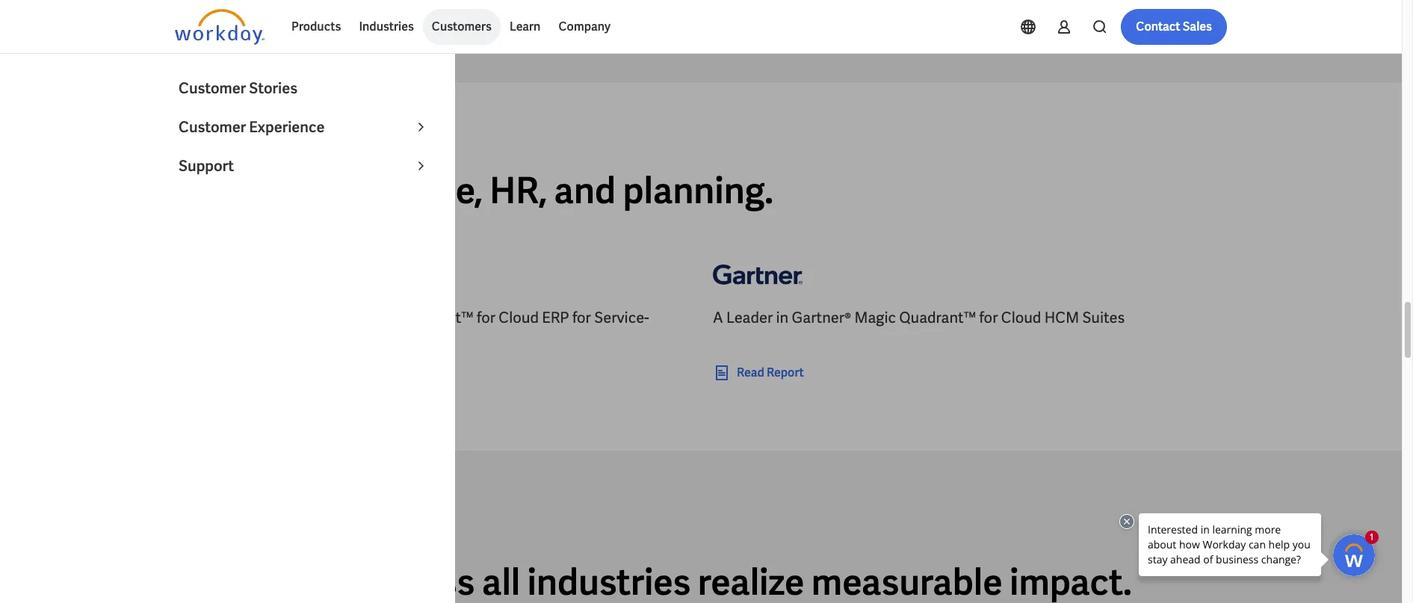 Task type: locate. For each thing, give the bounding box(es) containing it.
1 horizontal spatial quadrant™
[[899, 308, 976, 328]]

in
[[316, 168, 347, 214], [238, 308, 251, 328], [776, 308, 789, 328]]

centric
[[175, 329, 225, 349]]

in for 2023
[[238, 308, 251, 328]]

2 cloud from the left
[[1001, 308, 1042, 328]]

contact sales link
[[1121, 9, 1227, 45]]

leader down gartner image
[[727, 308, 773, 328]]

customer
[[179, 78, 246, 98], [179, 117, 246, 137]]

2023
[[254, 308, 286, 328]]

leader inside a leader in 2023 gartner® magic quadrant™ for cloud erp for service- centric enterprises
[[188, 308, 235, 328]]

customer up support
[[179, 117, 246, 137]]

customers button
[[423, 9, 501, 45]]

0 horizontal spatial magic
[[352, 308, 394, 328]]

products
[[292, 19, 341, 34]]

1 customer from the top
[[179, 78, 246, 98]]

quadrant™
[[397, 308, 474, 328], [899, 308, 976, 328]]

leader for a leader in gartner® magic quadrant™ for cloud hcm suites
[[727, 308, 773, 328]]

a down what
[[175, 168, 200, 214]]

finance,
[[354, 168, 483, 214]]

gartner® right 2023
[[289, 308, 349, 328]]

stories
[[249, 78, 298, 98]]

in down gartner image
[[776, 308, 789, 328]]

2 magic from the left
[[855, 308, 896, 328]]

leader up centric
[[188, 308, 235, 328]]

2 customer from the top
[[179, 117, 246, 137]]

customer up 'what analysts say'
[[179, 78, 246, 98]]

read
[[737, 365, 765, 381]]

2 horizontal spatial for
[[980, 308, 998, 328]]

2 leader from the left
[[727, 308, 773, 328]]

0 horizontal spatial quadrant™
[[397, 308, 474, 328]]

customer experience
[[179, 117, 325, 137]]

2 gartner® from the left
[[792, 308, 852, 328]]

1 vertical spatial customer
[[179, 117, 246, 137]]

for left hcm
[[980, 308, 998, 328]]

a up centric
[[175, 308, 185, 328]]

customer experience button
[[170, 108, 439, 147]]

company
[[559, 19, 611, 34]]

a down gartner image
[[713, 308, 723, 328]]

customer stories
[[179, 78, 298, 98]]

cloud left hcm
[[1001, 308, 1042, 328]]

read report link
[[713, 364, 804, 382]]

1 quadrant™ from the left
[[397, 308, 474, 328]]

gartner® up report
[[792, 308, 852, 328]]

1 leader from the left
[[188, 308, 235, 328]]

cloud
[[499, 308, 539, 328], [1001, 308, 1042, 328]]

for right erp at the bottom left
[[573, 308, 591, 328]]

quadrant™ inside a leader in 2023 gartner® magic quadrant™ for cloud erp for service- centric enterprises
[[397, 308, 474, 328]]

what analysts say
[[175, 132, 282, 145]]

in inside a leader in 2023 gartner® magic quadrant™ for cloud erp for service- centric enterprises
[[238, 308, 251, 328]]

in down customer experience dropdown button
[[316, 168, 347, 214]]

hcm
[[1045, 308, 1080, 328]]

1 horizontal spatial in
[[316, 168, 347, 214]]

1 cloud from the left
[[499, 308, 539, 328]]

0 horizontal spatial for
[[477, 308, 496, 328]]

planning.
[[623, 168, 774, 214]]

report
[[767, 365, 804, 381]]

contact sales
[[1136, 19, 1212, 34]]

magic
[[352, 308, 394, 328], [855, 308, 896, 328]]

a inside a leader in 2023 gartner® magic quadrant™ for cloud erp for service- centric enterprises
[[175, 308, 185, 328]]

a leader in finance, hr, and planning.
[[175, 168, 774, 214]]

0 horizontal spatial cloud
[[499, 308, 539, 328]]

leader
[[207, 168, 309, 214]]

customer inside dropdown button
[[179, 117, 246, 137]]

experience
[[249, 117, 325, 137]]

magic inside a leader in 2023 gartner® magic quadrant™ for cloud erp for service- centric enterprises
[[352, 308, 394, 328]]

leader
[[188, 308, 235, 328], [727, 308, 773, 328]]

customer stories link
[[170, 69, 439, 108]]

and
[[554, 168, 616, 214]]

a
[[175, 168, 200, 214], [175, 308, 185, 328], [713, 308, 723, 328]]

0 horizontal spatial in
[[238, 308, 251, 328]]

2 for from the left
[[573, 308, 591, 328]]

gartner®
[[289, 308, 349, 328], [792, 308, 852, 328]]

in left 2023
[[238, 308, 251, 328]]

0 vertical spatial customer
[[179, 78, 246, 98]]

for left erp at the bottom left
[[477, 308, 496, 328]]

1 horizontal spatial cloud
[[1001, 308, 1042, 328]]

0 horizontal spatial gartner®
[[289, 308, 349, 328]]

1 horizontal spatial leader
[[727, 308, 773, 328]]

a leader in 2023 gartner® magic quadrant™ for cloud erp for service- centric enterprises
[[175, 308, 649, 349]]

1 horizontal spatial magic
[[855, 308, 896, 328]]

what
[[175, 132, 206, 145]]

1 horizontal spatial gartner®
[[792, 308, 852, 328]]

read report
[[737, 365, 804, 381]]

1 horizontal spatial for
[[573, 308, 591, 328]]

1 gartner® from the left
[[289, 308, 349, 328]]

2 horizontal spatial in
[[776, 308, 789, 328]]

0 horizontal spatial leader
[[188, 308, 235, 328]]

leader for a leader in 2023 gartner® magic quadrant™ for cloud erp for service- centric enterprises
[[188, 308, 235, 328]]

cloud left erp at the bottom left
[[499, 308, 539, 328]]

1 magic from the left
[[352, 308, 394, 328]]

for
[[477, 308, 496, 328], [573, 308, 591, 328], [980, 308, 998, 328]]

a for a leader in 2023 gartner® magic quadrant™ for cloud erp for service- centric enterprises
[[175, 308, 185, 328]]



Task type: describe. For each thing, give the bounding box(es) containing it.
in for gartner®
[[776, 308, 789, 328]]

a for a leader in gartner® magic quadrant™ for cloud hcm suites
[[713, 308, 723, 328]]

3 for from the left
[[980, 308, 998, 328]]

cloud inside a leader in 2023 gartner® magic quadrant™ for cloud erp for service- centric enterprises
[[499, 308, 539, 328]]

customer for customer stories
[[179, 78, 246, 98]]

industries button
[[350, 9, 423, 45]]

support button
[[170, 147, 439, 185]]

industries
[[359, 19, 414, 34]]

customer for customer experience
[[179, 117, 246, 137]]

1 for from the left
[[477, 308, 496, 328]]

say
[[263, 132, 282, 145]]

contact
[[1136, 19, 1181, 34]]

customers
[[432, 19, 492, 34]]

2 quadrant™ from the left
[[899, 308, 976, 328]]

gartner image
[[713, 254, 803, 296]]

analysts
[[208, 132, 261, 145]]

a for a leader in finance, hr, and planning.
[[175, 168, 200, 214]]

support
[[179, 156, 234, 176]]

service-
[[594, 308, 649, 328]]

learn
[[510, 19, 541, 34]]

company button
[[550, 9, 620, 45]]

gartner® inside a leader in 2023 gartner® magic quadrant™ for cloud erp for service- centric enterprises
[[289, 308, 349, 328]]

go to the homepage image
[[175, 9, 265, 45]]

suites
[[1083, 308, 1125, 328]]

erp
[[542, 308, 569, 328]]

sales
[[1183, 19, 1212, 34]]

hr,
[[490, 168, 547, 214]]

learn button
[[501, 9, 550, 45]]

enterprises
[[228, 329, 306, 349]]

a leader in gartner® magic quadrant™ for cloud hcm suites
[[713, 308, 1125, 328]]

in for finance,
[[316, 168, 347, 214]]

products button
[[283, 9, 350, 45]]



Task type: vqa. For each thing, say whether or not it's contained in the screenshot.
ERP at the left bottom of page
yes



